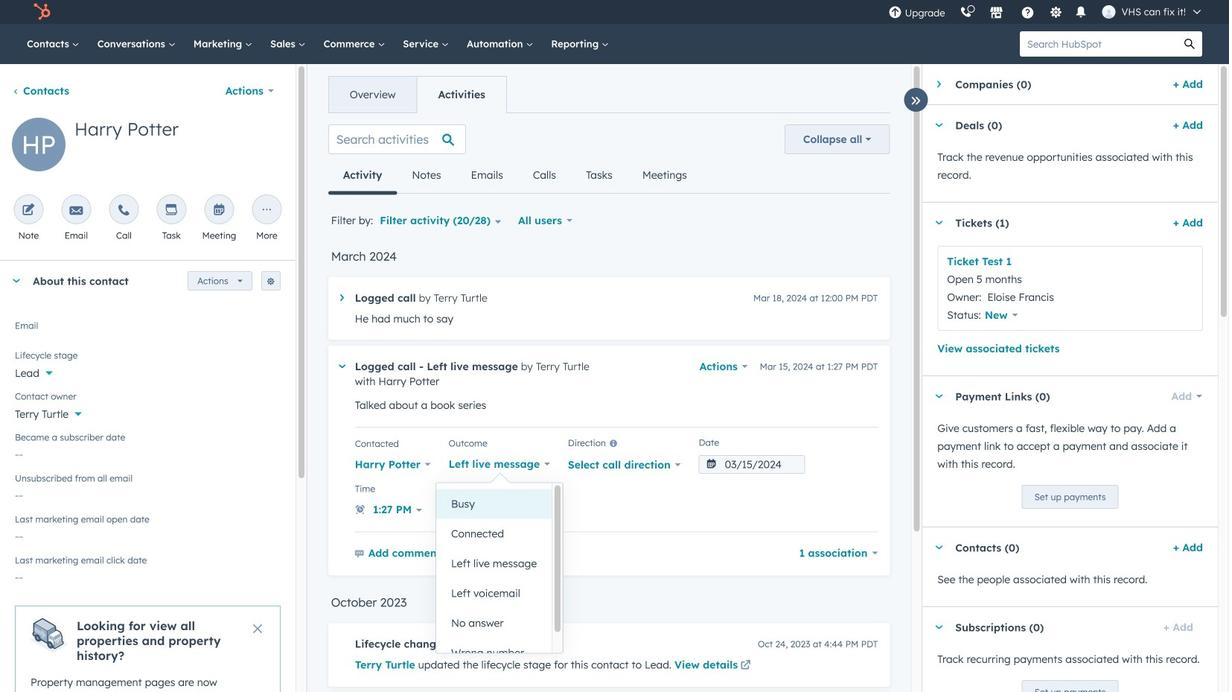 Task type: locate. For each thing, give the bounding box(es) containing it.
3 -- text field from the top
[[15, 563, 281, 587]]

more image
[[260, 204, 274, 218]]

marketplaces image
[[990, 7, 1004, 20]]

0 vertical spatial -- text field
[[15, 440, 281, 464]]

manage card settings image
[[266, 277, 275, 286]]

caret image
[[938, 80, 941, 89], [339, 364, 346, 368]]

alert
[[15, 606, 281, 692]]

-- text field
[[15, 440, 281, 464], [15, 481, 281, 505], [15, 563, 281, 587]]

close image
[[253, 624, 262, 633]]

0 horizontal spatial caret image
[[339, 364, 346, 368]]

feed
[[316, 112, 902, 692]]

2 vertical spatial -- text field
[[15, 563, 281, 587]]

terry turtle image
[[1103, 5, 1116, 19]]

1 vertical spatial caret image
[[339, 364, 346, 368]]

note image
[[22, 204, 35, 218]]

1 link opens in a new window image from the top
[[741, 657, 751, 675]]

list box
[[437, 483, 563, 668]]

-- text field
[[15, 522, 281, 546]]

1 vertical spatial -- text field
[[15, 481, 281, 505]]

link opens in a new window image
[[741, 657, 751, 675], [741, 661, 751, 671]]

navigation
[[328, 76, 507, 113]]

0 vertical spatial caret image
[[938, 80, 941, 89]]

menu
[[882, 0, 1212, 24]]

2 link opens in a new window image from the top
[[741, 661, 751, 671]]

tab list
[[328, 157, 702, 195]]

MM/DD/YYYY text field
[[699, 455, 806, 474]]

caret image
[[935, 123, 944, 127], [935, 221, 944, 225], [12, 279, 21, 283], [340, 294, 344, 301], [935, 394, 944, 398], [935, 546, 944, 549], [935, 625, 944, 629]]



Task type: describe. For each thing, give the bounding box(es) containing it.
task image
[[165, 204, 178, 218]]

Search HubSpot search field
[[1021, 31, 1178, 57]]

Search activities search field
[[328, 124, 466, 154]]

call image
[[117, 204, 131, 218]]

1 horizontal spatial caret image
[[938, 80, 941, 89]]

meeting image
[[213, 204, 226, 218]]

1 -- text field from the top
[[15, 440, 281, 464]]

email image
[[70, 204, 83, 218]]

2 -- text field from the top
[[15, 481, 281, 505]]



Task type: vqa. For each thing, say whether or not it's contained in the screenshot.
bottommost caret image
yes



